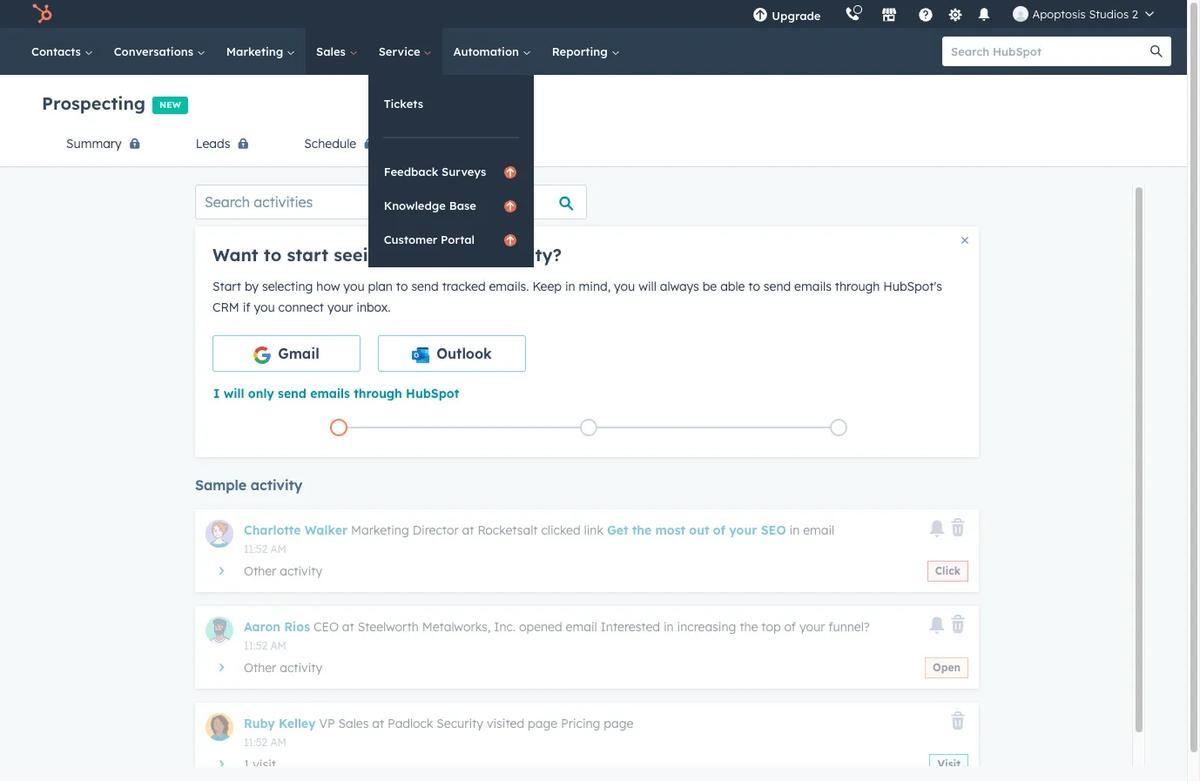 Task type: locate. For each thing, give the bounding box(es) containing it.
tara schultz image
[[1014, 6, 1029, 22]]

sales link
[[306, 28, 368, 75]]

apoptosis studios 2 button
[[1003, 0, 1165, 28]]

calling icon button
[[839, 3, 868, 25]]

reporting
[[552, 44, 611, 58]]

knowledge
[[384, 199, 446, 213]]

apoptosis
[[1033, 7, 1086, 21]]

menu containing apoptosis studios 2
[[741, 0, 1167, 28]]

base
[[449, 199, 477, 213]]

service menu
[[368, 75, 534, 267]]

navigation
[[42, 123, 1146, 167]]

help button
[[912, 0, 941, 28]]

conversations
[[114, 44, 197, 58]]

help image
[[919, 8, 934, 24]]

menu item
[[833, 0, 837, 28]]

menu
[[741, 0, 1167, 28]]

upgrade image
[[753, 8, 769, 24]]

tickets link
[[368, 87, 534, 120]]

summary link
[[42, 123, 171, 166]]

leads link
[[171, 123, 280, 166]]

service
[[379, 44, 424, 58]]

marketing link
[[216, 28, 306, 75]]

feedback surveys link
[[368, 155, 534, 188]]

schedule
[[304, 136, 356, 152]]

settings link
[[945, 5, 967, 23]]

automation
[[453, 44, 523, 58]]



Task type: describe. For each thing, give the bounding box(es) containing it.
portal
[[441, 233, 475, 247]]

Search HubSpot search field
[[943, 37, 1156, 66]]

conversations link
[[103, 28, 216, 75]]

feedback
[[384, 165, 439, 179]]

new
[[160, 99, 181, 110]]

customer portal link
[[368, 223, 534, 256]]

upgrade
[[772, 9, 821, 23]]

feed
[[431, 136, 460, 152]]

knowledge base link
[[368, 189, 534, 222]]

notifications button
[[970, 0, 1000, 28]]

service link
[[368, 28, 443, 75]]

feedback surveys
[[384, 165, 486, 179]]

navigation containing summary
[[42, 123, 1146, 167]]

search image
[[1151, 45, 1163, 58]]

summary
[[66, 136, 122, 152]]

customer
[[384, 233, 438, 247]]

marketplaces image
[[882, 8, 898, 24]]

settings image
[[948, 7, 964, 23]]

marketing
[[226, 44, 287, 58]]

tickets
[[384, 97, 423, 111]]

knowledge base
[[384, 199, 477, 213]]

hubspot image
[[31, 3, 52, 24]]

contacts link
[[21, 28, 103, 75]]

surveys
[[442, 165, 486, 179]]

marketplaces button
[[872, 0, 908, 28]]

feed link
[[406, 123, 484, 166]]

hubspot link
[[21, 3, 65, 24]]

automation link
[[443, 28, 542, 75]]

customer portal
[[384, 233, 475, 247]]

2
[[1133, 7, 1139, 21]]

search button
[[1142, 37, 1172, 66]]

reporting link
[[542, 28, 630, 75]]

leads
[[196, 136, 230, 152]]

calling icon image
[[846, 7, 861, 23]]

notifications image
[[977, 8, 993, 24]]

studios
[[1089, 7, 1129, 21]]

apoptosis studios 2
[[1033, 7, 1139, 21]]

prospecting
[[42, 92, 146, 114]]

contacts
[[31, 44, 84, 58]]

schedule link
[[280, 123, 406, 166]]

sales
[[316, 44, 349, 58]]



Task type: vqa. For each thing, say whether or not it's contained in the screenshot.
create date (pdt)
no



